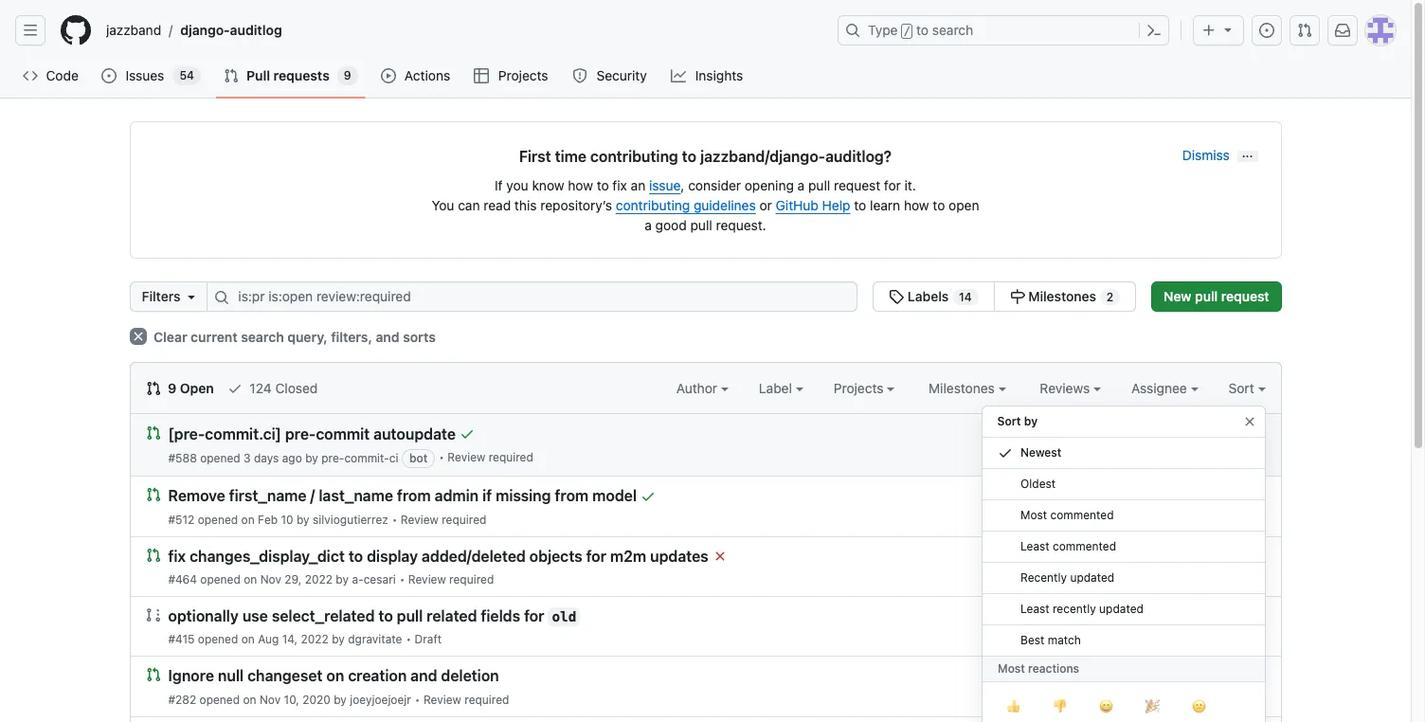 Task type: describe. For each thing, give the bounding box(es) containing it.
issues
[[126, 67, 164, 83]]

least for least commented
[[1020, 539, 1049, 553]]

nov inside ignore null changeset on creation and deletion #282             opened on nov 10, 2020 by joeyjoejoejr • review required
[[260, 692, 281, 707]]

2 for optionally use select_related to pull related fields for
[[1259, 608, 1266, 623]]

0 vertical spatial updated
[[1070, 571, 1114, 585]]

0 vertical spatial 2022
[[305, 572, 333, 587]]

optionally use select_related to pull related fields for old #415             opened on aug 14, 2022 by dgravitate • draft
[[168, 608, 577, 647]]

know
[[532, 177, 564, 193]]

1 vertical spatial pre-
[[321, 451, 344, 466]]

• down "remove first_name / last_name from admin if missing from model" 'link'
[[392, 512, 398, 527]]

review required link for from
[[401, 512, 487, 527]]

10
[[281, 512, 293, 527]]

last_name
[[319, 488, 393, 505]]

4 open pull request element from the top
[[145, 667, 161, 683]]

git pull request image for issue opened image
[[1297, 23, 1313, 38]]

reviews button
[[1040, 378, 1101, 398]]

by inside menu
[[1024, 414, 1038, 428]]

actions
[[405, 67, 450, 83]]

0 vertical spatial nov
[[260, 572, 281, 587]]

homepage image
[[61, 15, 91, 45]]

to left 'open'
[[933, 197, 945, 213]]

remove
[[168, 488, 225, 505]]

1 vertical spatial for
[[586, 548, 607, 565]]

to up 'repository's'
[[597, 177, 609, 193]]

14,
[[282, 632, 298, 647]]

required up missing
[[489, 450, 533, 465]]

clear current search query, filters, and sorts link
[[129, 328, 436, 345]]

most reactions
[[998, 662, 1079, 676]]

commented for most commented
[[1050, 508, 1114, 522]]

m2m
[[610, 548, 647, 565]]

29,
[[285, 572, 302, 587]]

1 / 6 checks ok image
[[712, 549, 727, 564]]

9 for 9
[[344, 68, 351, 82]]

most commented
[[1020, 508, 1114, 522]]

joeyjoejoejr
[[350, 692, 411, 707]]

open pull request image
[[145, 426, 161, 441]]

1 vertical spatial contributing
[[616, 197, 690, 213]]

1 vertical spatial updated
[[1099, 602, 1143, 616]]

play image
[[381, 68, 396, 83]]

issue link
[[649, 177, 681, 193]]

54
[[180, 68, 194, 82]]

for inside optionally use select_related to pull related fields for old #415             opened on aug 14, 2022 by dgravitate • draft
[[524, 608, 544, 625]]

you
[[432, 197, 454, 213]]

to right help
[[854, 197, 867, 213]]

0 vertical spatial search
[[932, 22, 974, 38]]

list containing jazzband
[[99, 15, 826, 45]]

dismiss
[[1183, 147, 1230, 163]]

can
[[458, 197, 480, 213]]

cesari
[[364, 572, 396, 587]]

to inside optionally use select_related to pull related fields for old #415             opened on aug 14, 2022 by dgravitate • draft
[[379, 608, 393, 625]]

#588             opened 3 days ago by pre-commit-ci
[[168, 451, 399, 466]]

filters button
[[129, 281, 208, 312]]

reactions
[[1028, 662, 1079, 676]]

review required link down deletion
[[424, 692, 509, 707]]

pre-commit-ci link
[[321, 451, 399, 466]]

milestones for milestones
[[929, 380, 999, 396]]

projects link
[[467, 62, 557, 90]]

to learn how to open a good pull request.
[[645, 197, 980, 233]]

dismiss ...
[[1183, 146, 1253, 163]]

opened inside optionally use select_related to pull related fields for old #415             opened on aug 14, 2022 by dgravitate • draft
[[198, 632, 238, 647]]

sort button
[[1229, 378, 1266, 398]]

😄 link
[[1083, 690, 1129, 722]]

requests
[[274, 67, 330, 83]]

commit
[[316, 426, 370, 443]]

this
[[515, 197, 537, 213]]

review down fix changes_display_dict to display added/deleted objects for m2m updates
[[408, 572, 446, 587]]

labels
[[908, 288, 949, 304]]

graph image
[[671, 68, 686, 83]]

sort by menu
[[981, 398, 1266, 722]]

pull
[[246, 67, 270, 83]]

0 horizontal spatial search
[[241, 329, 284, 345]]

4 link
[[1239, 487, 1266, 504]]

contributing guidelines link
[[616, 197, 756, 213]]

dgravitate link
[[348, 632, 402, 647]]

open
[[180, 380, 214, 396]]

[pre-
[[168, 426, 205, 443]]

pull inside to learn how to open a good pull request.
[[690, 217, 712, 233]]

0 vertical spatial for
[[884, 177, 901, 193]]

milestone image
[[1010, 289, 1025, 304]]

recently
[[1052, 602, 1096, 616]]

by right ago
[[305, 451, 318, 466]]

insights link
[[664, 62, 752, 90]]

labels 14
[[904, 288, 972, 304]]

• right cesari
[[400, 572, 405, 587]]

changes_display_dict
[[190, 548, 345, 565]]

2 link for optionally use select_related to pull related fields for
[[1240, 607, 1266, 624]]

most commented link
[[982, 500, 1265, 532]]

search image
[[215, 290, 230, 305]]

github help link
[[776, 197, 851, 213]]

bot
[[409, 451, 428, 466]]

on down "changes_display_dict"
[[244, 572, 257, 587]]

first_name
[[229, 488, 307, 505]]

opened inside ignore null changeset on creation and deletion #282             opened on nov 10, 2020 by joeyjoejoejr • review required
[[200, 692, 240, 707]]

😕 link
[[1176, 690, 1222, 722]]

insights
[[695, 67, 743, 83]]

2 from from the left
[[555, 488, 589, 505]]

on down null
[[243, 692, 256, 707]]

x image
[[129, 328, 146, 345]]

how inside to learn how to open a good pull request.
[[904, 197, 929, 213]]

autoupdate
[[374, 426, 456, 443]]

1 from from the left
[[397, 488, 431, 505]]

use
[[242, 608, 268, 625]]

1 horizontal spatial /
[[310, 488, 315, 505]]

open pull request element for [pre-
[[145, 425, 161, 441]]

draft
[[415, 632, 442, 647]]

least for least recently updated
[[1020, 602, 1049, 616]]

an
[[631, 177, 646, 193]]

🎉 link
[[1129, 690, 1176, 722]]

issue opened image for 1
[[1060, 489, 1075, 504]]

review required link for autoupdate
[[448, 450, 533, 465]]

deletion
[[441, 668, 499, 685]]

a-
[[352, 572, 364, 587]]

current
[[191, 329, 238, 345]]

9 open link
[[145, 378, 214, 398]]

11 / 11 checks ok image
[[459, 427, 475, 442]]

related
[[427, 608, 477, 625]]

changeset
[[247, 668, 323, 685]]

pull requests
[[246, 67, 330, 83]]

match
[[1047, 633, 1081, 647]]

2 inside milestones 2
[[1107, 290, 1114, 304]]

4
[[1258, 488, 1266, 503]]

0 vertical spatial comment image
[[1240, 549, 1255, 564]]

/ for type
[[904, 25, 911, 38]]

by inside optionally use select_related to pull related fields for old #415             opened on aug 14, 2022 by dgravitate • draft
[[332, 632, 345, 647]]

• inside ignore null changeset on creation and deletion #282             opened on nov 10, 2020 by joeyjoejoejr • review required
[[415, 692, 420, 707]]

• review required
[[439, 450, 533, 465]]

0 vertical spatial contributing
[[590, 148, 678, 165]]

best match link
[[982, 626, 1265, 657]]

days
[[254, 451, 279, 466]]

tag image
[[889, 289, 904, 304]]

projects inside popup button
[[834, 380, 887, 396]]

read
[[484, 197, 511, 213]]

recently
[[1020, 571, 1067, 585]]

1 horizontal spatial a
[[798, 177, 805, 193]]

it.
[[905, 177, 916, 193]]

[pre-commit.ci] pre-commit autoupdate link
[[168, 426, 456, 443]]

124 closed
[[246, 380, 318, 396]]

admin
[[435, 488, 479, 505]]

updates
[[650, 548, 709, 565]]

label
[[759, 380, 796, 396]]



Task type: vqa. For each thing, say whether or not it's contained in the screenshot.
Why am I seeing this? image related to Try the GitHub flow element
no



Task type: locate. For each thing, give the bounding box(es) containing it.
1 vertical spatial search
[[241, 329, 284, 345]]

1 horizontal spatial how
[[904, 197, 929, 213]]

recently updated
[[1020, 571, 1114, 585]]

and inside ignore null changeset on creation and deletion #282             opened on nov 10, 2020 by joeyjoejoejr • review required
[[411, 668, 437, 685]]

pull up github help link
[[808, 177, 830, 193]]

1 vertical spatial issue opened image
[[1060, 489, 1075, 504]]

guidelines
[[694, 197, 756, 213]]

code image
[[23, 68, 38, 83]]

nov left 29,
[[260, 572, 281, 587]]

0 horizontal spatial issue opened image
[[102, 68, 117, 83]]

first
[[519, 148, 551, 165]]

2 2 link from the top
[[1240, 607, 1266, 624]]

0 vertical spatial issue opened image
[[102, 68, 117, 83]]

2 vertical spatial 2
[[1259, 608, 1266, 623]]

milestones right milestone image
[[1029, 288, 1097, 304]]

1 least from the top
[[1020, 539, 1049, 553]]

search
[[932, 22, 974, 38], [241, 329, 284, 345]]

review down remove first_name / last_name from admin if missing from model
[[401, 512, 439, 527]]

you can read this repository's contributing guidelines or github help
[[432, 197, 851, 213]]

issue opened image
[[102, 68, 117, 83], [1060, 489, 1075, 504]]

request.
[[716, 217, 766, 233]]

• left draft
[[406, 632, 411, 647]]

and for filters,
[[376, 329, 400, 345]]

code link
[[15, 62, 87, 90]]

0 vertical spatial a
[[798, 177, 805, 193]]

open pull request element left [pre-
[[145, 425, 161, 441]]

Search all issues text field
[[207, 281, 858, 312]]

from down bot
[[397, 488, 431, 505]]

1 vertical spatial how
[[904, 197, 929, 213]]

none search field containing filters
[[129, 281, 1136, 312]]

least recently updated
[[1020, 602, 1143, 616]]

...
[[1242, 146, 1253, 160]]

issue opened image for issues
[[102, 68, 117, 83]]

opened for #588
[[200, 451, 240, 466]]

None search field
[[129, 281, 1136, 312]]

0 horizontal spatial triangle down image
[[184, 289, 199, 304]]

jazzband / django-auditlog
[[106, 22, 282, 38]]

least commented
[[1020, 539, 1116, 553]]

1 open pull request element from the top
[[145, 425, 161, 441]]

label button
[[759, 378, 803, 398]]

git pull request image left pull
[[224, 68, 239, 83]]

most for most reactions
[[998, 662, 1025, 676]]

• right bot
[[439, 450, 444, 465]]

1 vertical spatial 2 link
[[1240, 607, 1266, 624]]

open pull request element left ignore
[[145, 667, 161, 683]]

#415
[[168, 632, 195, 647]]

opened
[[200, 451, 240, 466], [198, 512, 238, 527], [200, 572, 241, 587], [198, 632, 238, 647], [200, 692, 240, 707]]

most down oldest
[[1020, 508, 1047, 522]]

if you know how to fix an issue ,           consider opening a pull request for it.
[[495, 177, 916, 193]]

pull inside optionally use select_related to pull related fields for old #415             opened on aug 14, 2022 by dgravitate • draft
[[397, 608, 423, 625]]

2 link up 3 link
[[1240, 607, 1266, 624]]

git pull request image
[[145, 381, 161, 396]]

for
[[884, 177, 901, 193], [586, 548, 607, 565], [524, 608, 544, 625]]

1 horizontal spatial for
[[586, 548, 607, 565]]

2 vertical spatial open pull request image
[[145, 667, 161, 683]]

request
[[834, 177, 881, 193], [1222, 288, 1270, 304]]

1 horizontal spatial sort
[[1229, 380, 1255, 396]]

0 horizontal spatial git pull request image
[[224, 68, 239, 83]]

pull up draft
[[397, 608, 423, 625]]

2 least from the top
[[1020, 602, 1049, 616]]

1 horizontal spatial pre-
[[321, 451, 344, 466]]

table image
[[474, 68, 489, 83]]

1
[[1078, 488, 1084, 503]]

by right the 2020
[[334, 692, 347, 707]]

9 inside 9 open link
[[168, 380, 177, 396]]

1 vertical spatial least
[[1020, 602, 1049, 616]]

1 vertical spatial 9
[[168, 380, 177, 396]]

request right new on the top
[[1222, 288, 1270, 304]]

required down added/deleted
[[449, 572, 494, 587]]

3 open pull request element from the top
[[145, 547, 161, 563]]

creation
[[348, 668, 407, 685]]

0 vertical spatial projects
[[498, 67, 548, 83]]

updated down recently updated link
[[1099, 602, 1143, 616]]

git pull request image left 'notifications' image
[[1297, 23, 1313, 38]]

0 vertical spatial triangle down image
[[1221, 22, 1236, 37]]

to up dgravitate
[[379, 608, 393, 625]]

projects right table image at the left top of the page
[[498, 67, 548, 83]]

type
[[868, 22, 898, 38]]

2 link for fix changes_display_dict to display added/deleted objects for m2m updates
[[1240, 547, 1266, 564]]

and down draft
[[411, 668, 437, 685]]

by right 10
[[297, 512, 310, 527]]

1 vertical spatial 3
[[1258, 668, 1266, 683]]

2 up 3 link
[[1259, 608, 1266, 623]]

1 horizontal spatial 9
[[344, 68, 351, 82]]

updated up least recently updated
[[1070, 571, 1114, 585]]

open pull request element for fix
[[145, 547, 161, 563]]

sort inside sort popup button
[[1229, 380, 1255, 396]]

from left model
[[555, 488, 589, 505]]

1 vertical spatial projects
[[834, 380, 887, 396]]

0 horizontal spatial for
[[524, 608, 544, 625]]

0 horizontal spatial a
[[645, 217, 652, 233]]

9 for 9 open
[[168, 380, 177, 396]]

required
[[489, 450, 533, 465], [442, 512, 487, 527], [449, 572, 494, 587], [465, 692, 509, 707]]

open pull request image up the draft pull request element
[[145, 547, 161, 563]]

pull right new on the top
[[1195, 288, 1218, 304]]

fix changes_display_dict to display added/deleted objects for m2m updates
[[168, 548, 709, 565]]

least up best
[[1020, 602, 1049, 616]]

review required link for added/deleted
[[408, 572, 494, 587]]

2 left new on the top
[[1107, 290, 1114, 304]]

github
[[776, 197, 819, 213]]

2022 inside optionally use select_related to pull related fields for old #415             opened on aug 14, 2022 by dgravitate • draft
[[301, 632, 329, 647]]

pull down contributing guidelines link
[[690, 217, 712, 233]]

0 vertical spatial request
[[834, 177, 881, 193]]

commented for least commented
[[1052, 539, 1116, 553]]

1 vertical spatial a
[[645, 217, 652, 233]]

close menu image
[[1242, 414, 1257, 429]]

open pull request element left remove
[[145, 487, 161, 503]]

1 horizontal spatial request
[[1222, 288, 1270, 304]]

issue opened image
[[1260, 23, 1275, 38]]

best
[[1020, 633, 1044, 647]]

review down 11 / 11 checks ok image at the left bottom
[[448, 450, 486, 465]]

learn
[[870, 197, 901, 213]]

jazzband
[[106, 22, 161, 38]]

1 horizontal spatial from
[[555, 488, 589, 505]]

1 vertical spatial 2
[[1259, 548, 1266, 563]]

0 horizontal spatial how
[[568, 177, 593, 193]]

list
[[99, 15, 826, 45]]

2 down 4 at the bottom of page
[[1259, 548, 1266, 563]]

comment image inside 3 link
[[1240, 669, 1255, 684]]

milestones 2
[[1025, 288, 1114, 304]]

how up 'repository's'
[[568, 177, 593, 193]]

#588
[[168, 451, 197, 466]]

14
[[959, 290, 972, 304]]

contributing down the issue
[[616, 197, 690, 213]]

for left the "old"
[[524, 608, 544, 625]]

1 vertical spatial nov
[[260, 692, 281, 707]]

opened down commit.ci]
[[200, 451, 240, 466]]

and for creation
[[411, 668, 437, 685]]

git pull request image
[[1297, 23, 1313, 38], [224, 68, 239, 83]]

by inside ignore null changeset on creation and deletion #282             opened on nov 10, 2020 by joeyjoejoejr • review required
[[334, 692, 347, 707]]

on up the 2020
[[326, 668, 344, 685]]

on inside optionally use select_related to pull related fields for old #415             opened on aug 14, 2022 by dgravitate • draft
[[241, 632, 255, 647]]

good
[[656, 217, 687, 233]]

by left a-
[[336, 572, 349, 587]]

/ for jazzband
[[169, 22, 173, 38]]

0 vertical spatial least
[[1020, 539, 1049, 553]]

0 horizontal spatial milestones
[[929, 380, 999, 396]]

code
[[46, 67, 79, 83]]

open pull request element for remove
[[145, 487, 161, 503]]

0 vertical spatial 9
[[344, 68, 351, 82]]

0 horizontal spatial 3
[[244, 451, 251, 466]]

pre-
[[285, 426, 316, 443], [321, 451, 344, 466]]

0 horizontal spatial /
[[169, 22, 173, 38]]

0 vertical spatial most
[[1020, 508, 1047, 522]]

commented
[[1050, 508, 1114, 522], [1052, 539, 1116, 553]]

opened for #512
[[198, 512, 238, 527]]

2 open pull request element from the top
[[145, 487, 161, 503]]

1 vertical spatial 2022
[[301, 632, 329, 647]]

to up , at the top of the page
[[682, 148, 697, 165]]

8 / 8 checks ok image
[[640, 489, 656, 504]]

0 horizontal spatial request
[[834, 177, 881, 193]]

/ right type
[[904, 25, 911, 38]]

1 horizontal spatial triangle down image
[[1221, 22, 1236, 37]]

new pull request link
[[1152, 281, 1282, 312]]

to right type
[[917, 22, 929, 38]]

remove first_name / last_name from admin if missing from model link
[[168, 488, 637, 505]]

display
[[367, 548, 418, 565]]

nov left 10,
[[260, 692, 281, 707]]

shield image
[[572, 68, 588, 83]]

auditlog
[[230, 22, 282, 38]]

fields
[[481, 608, 520, 625]]

fix up #464
[[168, 548, 186, 565]]

issue opened image left issues
[[102, 68, 117, 83]]

commented down 1
[[1050, 508, 1114, 522]]

commented up recently updated
[[1052, 539, 1116, 553]]

1 horizontal spatial projects
[[834, 380, 887, 396]]

request up help
[[834, 177, 881, 193]]

pre- down commit
[[321, 451, 344, 466]]

triangle down image inside filters popup button
[[184, 289, 199, 304]]

opened for #464
[[200, 572, 241, 587]]

for left m2m
[[586, 548, 607, 565]]

0 horizontal spatial pre-
[[285, 426, 316, 443]]

0 vertical spatial pre-
[[285, 426, 316, 443]]

1 vertical spatial fix
[[168, 548, 186, 565]]

review required link down fix changes_display_dict to display added/deleted objects for m2m updates
[[408, 572, 494, 587]]

/ up #512             opened on feb 10 by silviogutierrez • review required
[[310, 488, 315, 505]]

😄
[[1099, 697, 1113, 716]]

how down "it."
[[904, 197, 929, 213]]

Issues search field
[[207, 281, 858, 312]]

least recently updated link
[[982, 594, 1265, 626]]

least inside least recently updated link
[[1020, 602, 1049, 616]]

0 horizontal spatial from
[[397, 488, 431, 505]]

required down deletion
[[465, 692, 509, 707]]

most down best
[[998, 662, 1025, 676]]

opened down optionally
[[198, 632, 238, 647]]

least inside least commented link
[[1020, 539, 1049, 553]]

fix left an
[[613, 177, 627, 193]]

1 vertical spatial sort
[[998, 414, 1021, 428]]

check image
[[998, 445, 1013, 461]]

issue opened image left 1
[[1060, 489, 1075, 504]]

for left "it."
[[884, 177, 901, 193]]

draft pull request image
[[145, 607, 161, 623]]

projects right label popup button at the bottom right of page
[[834, 380, 887, 396]]

0 horizontal spatial and
[[376, 329, 400, 345]]

0 vertical spatial commented
[[1050, 508, 1114, 522]]

assignee
[[1132, 380, 1191, 396]]

open pull request image
[[145, 487, 161, 503], [145, 547, 161, 563], [145, 667, 161, 683]]

1 horizontal spatial 3
[[1258, 668, 1266, 683]]

milestones for milestones 2
[[1029, 288, 1097, 304]]

git pull request image for issues's issue opened icon
[[224, 68, 239, 83]]

2020
[[302, 692, 331, 707]]

author button
[[677, 378, 729, 398]]

and left sorts at the top of page
[[376, 329, 400, 345]]

1 2 link from the top
[[1240, 547, 1266, 564]]

• inside optionally use select_related to pull related fields for old #415             opened on aug 14, 2022 by dgravitate • draft
[[406, 632, 411, 647]]

issue opened image inside 1 link
[[1060, 489, 1075, 504]]

review required link down 11 / 11 checks ok image at the left bottom
[[448, 450, 533, 465]]

a down the you can read this repository's contributing guidelines or github help
[[645, 217, 652, 233]]

1 open pull request image from the top
[[145, 487, 161, 503]]

comment image
[[1240, 549, 1255, 564], [1240, 609, 1255, 624], [1240, 669, 1255, 684]]

0 vertical spatial sort
[[1229, 380, 1255, 396]]

search right type
[[932, 22, 974, 38]]

review inside ignore null changeset on creation and deletion #282             opened on nov 10, 2020 by joeyjoejoejr • review required
[[424, 692, 461, 707]]

sorts
[[403, 329, 436, 345]]

1 horizontal spatial fix
[[613, 177, 627, 193]]

notifications image
[[1335, 23, 1351, 38]]

django-
[[180, 22, 230, 38]]

plus image
[[1202, 23, 1217, 38]]

2 open pull request image from the top
[[145, 547, 161, 563]]

0 horizontal spatial projects
[[498, 67, 548, 83]]

1 horizontal spatial and
[[411, 668, 437, 685]]

filters,
[[331, 329, 372, 345]]

1 vertical spatial comment image
[[1240, 609, 1255, 624]]

1 vertical spatial and
[[411, 668, 437, 685]]

author
[[677, 380, 721, 396]]

draft pull request element
[[145, 607, 161, 623]]

comment image for fields
[[1240, 609, 1255, 624]]

required inside ignore null changeset on creation and deletion #282             opened on nov 10, 2020 by joeyjoejoejr • review required
[[465, 692, 509, 707]]

1 vertical spatial commented
[[1052, 539, 1116, 553]]

and
[[376, 329, 400, 345], [411, 668, 437, 685]]

dgravitate
[[348, 632, 402, 647]]

a inside to learn how to open a good pull request.
[[645, 217, 652, 233]]

open
[[949, 197, 980, 213]]

2 horizontal spatial /
[[904, 25, 911, 38]]

if
[[495, 177, 503, 193]]

projects button
[[834, 378, 895, 398]]

sort for sort by
[[998, 414, 1021, 428]]

[pre-commit.ci] pre-commit autoupdate
[[168, 426, 456, 443]]

opened down remove
[[198, 512, 238, 527]]

issue element
[[873, 281, 1136, 312]]

on left feb
[[241, 512, 255, 527]]

opened down null
[[200, 692, 240, 707]]

optionally
[[168, 608, 239, 625]]

1 vertical spatial git pull request image
[[224, 68, 239, 83]]

#464             opened on nov 29, 2022 by a-cesari • review required
[[168, 572, 494, 587]]

commit.ci]
[[205, 426, 281, 443]]

0 horizontal spatial fix
[[168, 548, 186, 565]]

review required link
[[448, 450, 533, 465], [401, 512, 487, 527], [408, 572, 494, 587], [424, 692, 509, 707]]

1 horizontal spatial search
[[932, 22, 974, 38]]

by
[[1024, 414, 1038, 428], [305, 451, 318, 466], [297, 512, 310, 527], [336, 572, 349, 587], [332, 632, 345, 647], [334, 692, 347, 707]]

command palette image
[[1147, 23, 1162, 38]]

2022 down the select_related
[[301, 632, 329, 647]]

• right "joeyjoejoejr" link
[[415, 692, 420, 707]]

2 horizontal spatial for
[[884, 177, 901, 193]]

ago
[[282, 451, 302, 466]]

2 vertical spatial for
[[524, 608, 544, 625]]

new
[[1164, 288, 1192, 304]]

comment image for deletion
[[1240, 669, 1255, 684]]

0 vertical spatial 2
[[1107, 290, 1114, 304]]

most
[[1020, 508, 1047, 522], [998, 662, 1025, 676]]

/ inside jazzband / django-auditlog
[[169, 22, 173, 38]]

open pull request element up the draft pull request element
[[145, 547, 161, 563]]

0 vertical spatial 2 link
[[1240, 547, 1266, 564]]

model
[[593, 488, 637, 505]]

10,
[[284, 692, 299, 707]]

sort for sort
[[1229, 380, 1255, 396]]

0 vertical spatial milestones
[[1029, 288, 1097, 304]]

1 vertical spatial triangle down image
[[184, 289, 199, 304]]

0 horizontal spatial 9
[[168, 380, 177, 396]]

2 for fix changes_display_dict to display added/deleted objects for m2m updates
[[1259, 548, 1266, 563]]

9 right git pull request image
[[168, 380, 177, 396]]

joeyjoejoejr link
[[350, 692, 411, 707]]

comment image
[[1239, 489, 1254, 504]]

a
[[798, 177, 805, 193], [645, 217, 652, 233]]

🎉
[[1145, 697, 1160, 716]]

2 vertical spatial comment image
[[1240, 669, 1255, 684]]

2022 right 29,
[[305, 572, 333, 587]]

triangle down image left the search image
[[184, 289, 199, 304]]

0 vertical spatial git pull request image
[[1297, 23, 1313, 38]]

9 left play "icon"
[[344, 68, 351, 82]]

1 vertical spatial milestones
[[929, 380, 999, 396]]

nov
[[260, 572, 281, 587], [260, 692, 281, 707]]

0 vertical spatial and
[[376, 329, 400, 345]]

on left aug
[[241, 632, 255, 647]]

triangle down image
[[1221, 22, 1236, 37], [184, 289, 199, 304]]

open pull request image for remove
[[145, 487, 161, 503]]

/
[[169, 22, 173, 38], [904, 25, 911, 38], [310, 488, 315, 505]]

1 horizontal spatial milestones
[[1029, 288, 1097, 304]]

milestones up sort by
[[929, 380, 999, 396]]

check image
[[227, 381, 242, 396]]

124 closed link
[[227, 378, 318, 398]]

open pull request image for fix
[[145, 547, 161, 563]]

review down deletion
[[424, 692, 461, 707]]

feb
[[258, 512, 278, 527]]

sort up check icon
[[998, 414, 1021, 428]]

3 open pull request image from the top
[[145, 667, 161, 683]]

1 vertical spatial open pull request image
[[145, 547, 161, 563]]

open pull request element
[[145, 425, 161, 441], [145, 487, 161, 503], [145, 547, 161, 563], [145, 667, 161, 683]]

contributing up an
[[590, 148, 678, 165]]

a up github
[[798, 177, 805, 193]]

0 horizontal spatial sort
[[998, 414, 1021, 428]]

0 vertical spatial 3
[[244, 451, 251, 466]]

1 vertical spatial most
[[998, 662, 1025, 676]]

/ left django-
[[169, 22, 173, 38]]

opened right #464
[[200, 572, 241, 587]]

9 open
[[164, 380, 214, 396]]

milestones inside issue element
[[1029, 288, 1097, 304]]

security
[[597, 67, 647, 83]]

assignee button
[[1132, 378, 1198, 398]]

least up recently in the right bottom of the page
[[1020, 539, 1049, 553]]

#512
[[168, 512, 195, 527]]

sort inside sort by menu
[[998, 414, 1021, 428]]

0 vertical spatial open pull request image
[[145, 487, 161, 503]]

1 vertical spatial request
[[1222, 288, 1270, 304]]

open pull request image left remove
[[145, 487, 161, 503]]

most for most commented
[[1020, 508, 1047, 522]]

required down admin
[[442, 512, 487, 527]]

sort up close menu image
[[1229, 380, 1255, 396]]

milestones inside popup button
[[929, 380, 999, 396]]

to up a-
[[349, 548, 363, 565]]

review required link down admin
[[401, 512, 487, 527]]

0 vertical spatial how
[[568, 177, 593, 193]]

0 vertical spatial fix
[[613, 177, 627, 193]]

sort
[[1229, 380, 1255, 396], [998, 414, 1021, 428]]

/ inside type / to search
[[904, 25, 911, 38]]

fix changes_display_dict to display added/deleted objects for m2m updates link
[[168, 548, 709, 565]]

1 horizontal spatial git pull request image
[[1297, 23, 1313, 38]]

1 horizontal spatial issue opened image
[[1060, 489, 1075, 504]]

help
[[822, 197, 851, 213]]

by down the select_related
[[332, 632, 345, 647]]



